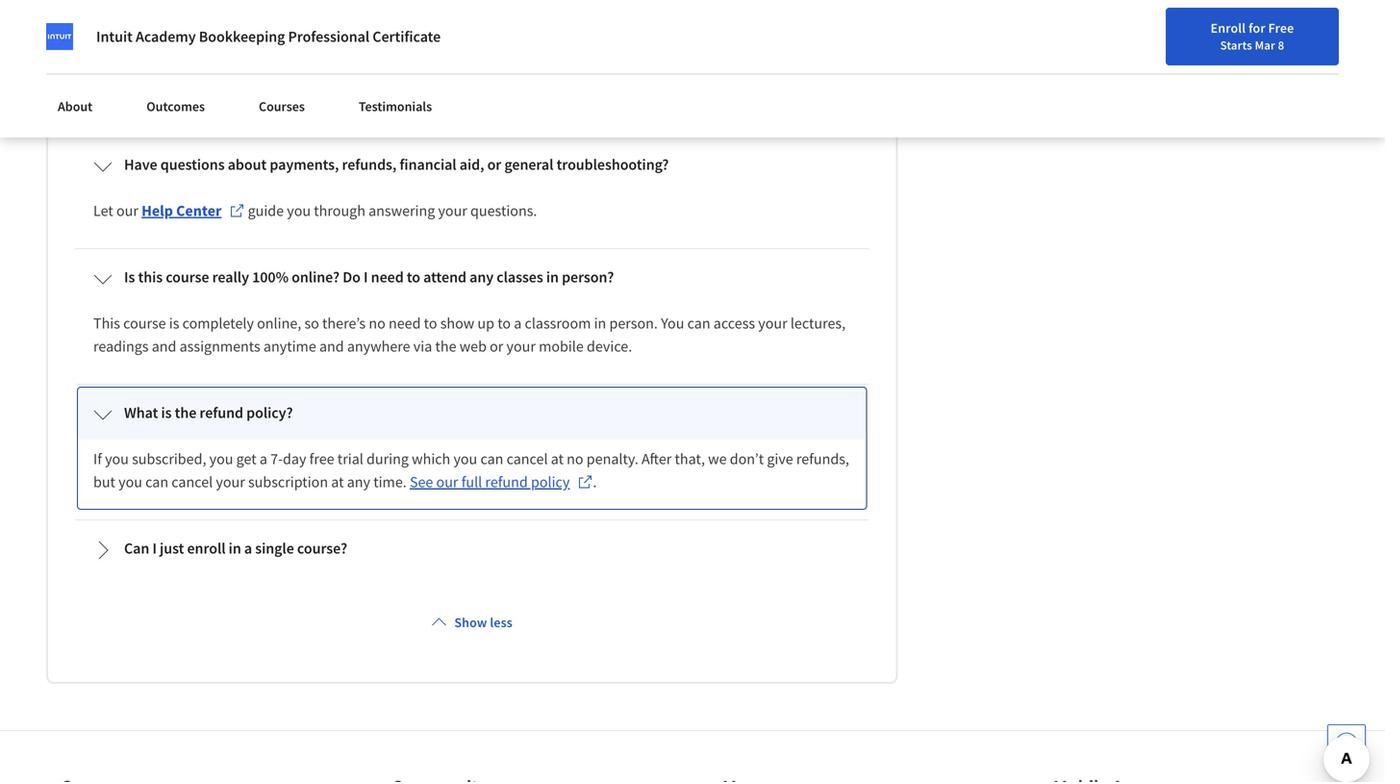 Task type: locate. For each thing, give the bounding box(es) containing it.
0 horizontal spatial can
[[145, 473, 168, 492]]

0 vertical spatial any
[[470, 268, 494, 287]]

1 horizontal spatial can
[[481, 450, 504, 469]]

to up intuit academy bookkeeping professional certificate
[[277, 4, 290, 23]]

1 vertical spatial this
[[93, 314, 120, 333]]

help center link
[[142, 199, 245, 222]]

give
[[767, 450, 794, 469]]

a right up
[[514, 314, 522, 333]]

your down 'get'
[[216, 473, 245, 492]]

can up "see our full refund policy"
[[481, 450, 504, 469]]

or right aid,
[[487, 155, 502, 174]]

need inside "dropdown button"
[[371, 268, 404, 287]]

policy
[[531, 473, 570, 492]]

1 horizontal spatial the
[[435, 337, 457, 356]]

of
[[422, 27, 435, 46]]

you left have
[[287, 27, 311, 46]]

refunds,
[[342, 155, 397, 174], [797, 450, 850, 469]]

intuit
[[96, 27, 133, 46]]

attend
[[424, 268, 467, 287]]

1 vertical spatial need
[[389, 314, 421, 333]]

need for i
[[371, 268, 404, 287]]

can
[[688, 314, 711, 333], [481, 450, 504, 469], [145, 473, 168, 492]]

this course is completely online, so there's no need to show up to a classroom in person. you can access your lectures, readings and assignments anytime and anywhere via the web or your mobile device.
[[93, 314, 849, 356]]

1 vertical spatial cancel
[[172, 473, 213, 492]]

aid,
[[460, 155, 484, 174]]

0 vertical spatial refund
[[200, 403, 243, 423]]

have questions about payments, refunds, financial aid, or general troubleshooting?
[[124, 155, 669, 174]]

during
[[367, 450, 409, 469]]

refund inside see our full refund policy "link"
[[485, 473, 528, 492]]

1 vertical spatial refund
[[485, 473, 528, 492]]

policy?
[[246, 403, 293, 423]]

0 horizontal spatial for
[[439, 4, 457, 23]]

1 horizontal spatial i
[[364, 268, 368, 287]]

the right what
[[175, 403, 197, 423]]

0 vertical spatial can
[[688, 314, 711, 333]]

0 vertical spatial or
[[487, 155, 502, 174]]

career
[[994, 61, 1031, 78]]

0 vertical spatial refunds,
[[342, 155, 397, 174]]

this for this certificate prepares you to become a bookkeeper for public accounting, private industry, government, and nonprofit organizations. once you have a few years of experience in
[[93, 4, 120, 23]]

1 horizontal spatial refund
[[485, 473, 528, 492]]

web
[[460, 337, 487, 356]]

is right what
[[161, 403, 172, 423]]

0 vertical spatial at
[[551, 450, 564, 469]]

see
[[410, 473, 433, 492]]

show less
[[455, 614, 513, 631]]

access
[[714, 314, 755, 333]]

a up professional
[[348, 4, 356, 23]]

a left 7-
[[260, 450, 267, 469]]

center
[[176, 201, 222, 221]]

this for this course is completely online, so there's no need to show up to a classroom in person. you can access your lectures, readings and assignments anytime and anywhere via the web or your mobile device.
[[93, 314, 120, 333]]

more:
[[130, 89, 171, 108]]

1 vertical spatial is
[[161, 403, 172, 423]]

less
[[490, 614, 513, 631]]

our for see
[[436, 473, 459, 492]]

read more: a guide to bookkeeping: skills, salaries, and careers
[[93, 89, 509, 108]]

about
[[58, 98, 93, 115]]

you left 'get'
[[209, 450, 233, 469]]

cancel up policy
[[507, 450, 548, 469]]

refund left policy?
[[200, 403, 243, 423]]

you right the if
[[105, 450, 129, 469]]

1 horizontal spatial any
[[470, 268, 494, 287]]

this up the 'readings'
[[93, 314, 120, 333]]

1 vertical spatial our
[[436, 473, 459, 492]]

day
[[283, 450, 306, 469]]

careers
[[460, 89, 509, 108]]

your right find
[[938, 61, 964, 78]]

academy
[[136, 27, 196, 46]]

prepares
[[190, 4, 247, 23]]

no up anywhere
[[369, 314, 386, 333]]

opens in a new tab image
[[578, 475, 593, 490]]

and right government,
[[775, 4, 800, 23]]

1 horizontal spatial refunds,
[[797, 450, 850, 469]]

the inside this course is completely online, so there's no need to show up to a classroom in person. you can access your lectures, readings and assignments anytime and anywhere via the web or your mobile device.
[[435, 337, 457, 356]]

2 this from the top
[[93, 314, 120, 333]]

payments,
[[270, 155, 339, 174]]

mar
[[1255, 38, 1276, 53]]

for individuals
[[31, 10, 128, 29]]

answering
[[369, 201, 435, 221]]

0 horizontal spatial refund
[[200, 403, 243, 423]]

skills,
[[334, 89, 372, 108]]

0 horizontal spatial any
[[347, 473, 370, 492]]

new
[[966, 61, 991, 78]]

i right do
[[364, 268, 368, 287]]

1 horizontal spatial at
[[551, 450, 564, 469]]

in right the classes
[[546, 268, 559, 287]]

so
[[304, 314, 319, 333]]

a
[[174, 89, 182, 108]]

in right enroll
[[229, 539, 241, 558]]

can
[[124, 539, 149, 558]]

in inside can i just enroll in a single course? dropdown button
[[229, 539, 241, 558]]

and right the 'readings'
[[152, 337, 176, 356]]

english
[[1075, 60, 1122, 79]]

1 this from the top
[[93, 4, 120, 23]]

get
[[236, 450, 257, 469]]

8
[[1278, 38, 1285, 53]]

0 vertical spatial the
[[435, 337, 457, 356]]

cancel
[[507, 450, 548, 469], [172, 473, 213, 492]]

really
[[212, 268, 249, 287]]

1 vertical spatial or
[[490, 337, 504, 356]]

can inside this course is completely online, so there's no need to show up to a classroom in person. you can access your lectures, readings and assignments anytime and anywhere via the web or your mobile device.
[[688, 314, 711, 333]]

2 vertical spatial can
[[145, 473, 168, 492]]

no up opens in a new tab icon
[[567, 450, 584, 469]]

0 horizontal spatial at
[[331, 473, 344, 492]]

the
[[435, 337, 457, 356], [175, 403, 197, 423]]

no inside this course is completely online, so there's no need to show up to a classroom in person. you can access your lectures, readings and assignments anytime and anywhere via the web or your mobile device.
[[369, 314, 386, 333]]

1 vertical spatial refunds,
[[797, 450, 850, 469]]

our inside "link"
[[436, 473, 459, 492]]

and down there's
[[319, 337, 344, 356]]

years
[[385, 27, 419, 46]]

1 vertical spatial can
[[481, 450, 504, 469]]

need right do
[[371, 268, 404, 287]]

to left attend at the top left of page
[[407, 268, 421, 287]]

1 vertical spatial at
[[331, 473, 344, 492]]

this
[[93, 4, 120, 23], [93, 314, 120, 333]]

if you subscribed, you get a 7-day free trial during which you can cancel at no penalty. after that, we don't give refunds, but you can cancel your subscription at any time.
[[93, 450, 853, 492]]

2 horizontal spatial can
[[688, 314, 711, 333]]

intuit academy bookkeeping professional certificate
[[96, 27, 441, 46]]

1 vertical spatial i
[[152, 539, 157, 558]]

outcomes
[[146, 98, 205, 115]]

to
[[277, 4, 290, 23], [226, 89, 240, 108], [407, 268, 421, 287], [424, 314, 437, 333], [498, 314, 511, 333]]

need up via
[[389, 314, 421, 333]]

at up policy
[[551, 450, 564, 469]]

at down trial
[[331, 473, 344, 492]]

0 vertical spatial i
[[364, 268, 368, 287]]

1 horizontal spatial cancel
[[507, 450, 548, 469]]

in
[[511, 27, 523, 46], [546, 268, 559, 287], [594, 314, 606, 333], [229, 539, 241, 558]]

0 horizontal spatial refunds,
[[342, 155, 397, 174]]

a inside if you subscribed, you get a 7-day free trial during which you can cancel at no penalty. after that, we don't give refunds, but you can cancel your subscription at any time.
[[260, 450, 267, 469]]

or inside dropdown button
[[487, 155, 502, 174]]

to inside "dropdown button"
[[407, 268, 421, 287]]

course up the 'readings'
[[123, 314, 166, 333]]

is left completely
[[169, 314, 179, 333]]

in inside this course is completely online, so there's no need to show up to a classroom in person. you can access your lectures, readings and assignments anytime and anywhere via the web or your mobile device.
[[594, 314, 606, 333]]

need
[[371, 268, 404, 287], [389, 314, 421, 333]]

0 vertical spatial need
[[371, 268, 404, 287]]

for inside enroll for free starts mar 8
[[1249, 19, 1266, 37]]

refunds, right give
[[797, 450, 850, 469]]

is
[[124, 268, 135, 287]]

in inside is this course really 100% online? do i need to attend any classes in person? "dropdown button"
[[546, 268, 559, 287]]

None search field
[[275, 51, 592, 89]]

0 vertical spatial course
[[166, 268, 209, 287]]

bookkeeper
[[359, 4, 436, 23]]

you up the full at the left bottom of the page
[[454, 450, 478, 469]]

subscription
[[248, 473, 328, 492]]

our right "let" on the left top
[[116, 201, 138, 221]]

or right web
[[490, 337, 504, 356]]

cancel down subscribed, at left
[[172, 473, 213, 492]]

1 vertical spatial course
[[123, 314, 166, 333]]

outcomes link
[[135, 87, 217, 126]]

person.
[[610, 314, 658, 333]]

0 horizontal spatial no
[[369, 314, 386, 333]]

0 horizontal spatial i
[[152, 539, 157, 558]]

0 horizontal spatial the
[[175, 403, 197, 423]]

course
[[166, 268, 209, 287], [123, 314, 166, 333]]

the right via
[[435, 337, 457, 356]]

in down the accounting,
[[511, 27, 523, 46]]

can down subscribed, at left
[[145, 473, 168, 492]]

0 horizontal spatial our
[[116, 201, 138, 221]]

this up intuit
[[93, 4, 120, 23]]

100%
[[252, 268, 289, 287]]

0 vertical spatial no
[[369, 314, 386, 333]]

your inside if you subscribed, you get a 7-day free trial during which you can cancel at no penalty. after that, we don't give refunds, but you can cancel your subscription at any time.
[[216, 473, 245, 492]]

1 horizontal spatial no
[[567, 450, 584, 469]]

i inside is this course really 100% online? do i need to attend any classes in person? "dropdown button"
[[364, 268, 368, 287]]

refunds, up the "guide you through answering your questions."
[[342, 155, 397, 174]]

penalty.
[[587, 450, 639, 469]]

refund inside dropdown button
[[200, 403, 243, 423]]

certificate
[[373, 27, 441, 46]]

see our full refund policy link
[[410, 471, 593, 494]]

full
[[462, 473, 482, 492]]

1 vertical spatial any
[[347, 473, 370, 492]]

and inside this certificate prepares you to become a bookkeeper for public accounting, private industry, government, and nonprofit organizations. once you have a few years of experience in
[[775, 4, 800, 23]]

questions.
[[471, 201, 537, 221]]

refund
[[200, 403, 243, 423], [485, 473, 528, 492]]

experience
[[438, 27, 508, 46]]

for inside this certificate prepares you to become a bookkeeper for public accounting, private industry, government, and nonprofit organizations. once you have a few years of experience in
[[439, 4, 457, 23]]

this inside this course is completely online, so there's no need to show up to a classroom in person. you can access your lectures, readings and assignments anytime and anywhere via the web or your mobile device.
[[93, 314, 120, 333]]

1 horizontal spatial our
[[436, 473, 459, 492]]

salaries,
[[375, 89, 430, 108]]

is
[[169, 314, 179, 333], [161, 403, 172, 423]]

coursera image
[[23, 54, 145, 85]]

any down trial
[[347, 473, 370, 492]]

i left just
[[152, 539, 157, 558]]

1 vertical spatial the
[[175, 403, 197, 423]]

a guide to bookkeeping: skills, salaries, and careers link
[[174, 87, 532, 110]]

for up mar at the right of the page
[[1249, 19, 1266, 37]]

need inside this course is completely online, so there's no need to show up to a classroom in person. you can access your lectures, readings and assignments anytime and anywhere via the web or your mobile device.
[[389, 314, 421, 333]]

anytime
[[264, 337, 316, 356]]

1 horizontal spatial for
[[1249, 19, 1266, 37]]

can i just enroll in a single course? button
[[78, 524, 866, 576]]

0 vertical spatial our
[[116, 201, 138, 221]]

0 vertical spatial cancel
[[507, 450, 548, 469]]

i
[[364, 268, 368, 287], [152, 539, 157, 558]]

0 vertical spatial is
[[169, 314, 179, 333]]

our left the full at the left bottom of the page
[[436, 473, 459, 492]]

for left 'public'
[[439, 4, 457, 23]]

1 vertical spatial no
[[567, 450, 584, 469]]

no inside if you subscribed, you get a 7-day free trial during which you can cancel at no penalty. after that, we don't give refunds, but you can cancel your subscription at any time.
[[567, 450, 584, 469]]

in up 'device.'
[[594, 314, 606, 333]]

course right the "this"
[[166, 268, 209, 287]]

starts
[[1221, 38, 1253, 53]]

can right you
[[688, 314, 711, 333]]

is inside dropdown button
[[161, 403, 172, 423]]

a left single
[[244, 539, 252, 558]]

any right attend at the top left of page
[[470, 268, 494, 287]]

this inside this certificate prepares you to become a bookkeeper for public accounting, private industry, government, and nonprofit organizations. once you have a few years of experience in
[[93, 4, 120, 23]]

any
[[470, 268, 494, 287], [347, 473, 370, 492]]

0 vertical spatial this
[[93, 4, 120, 23]]

free
[[1269, 19, 1295, 37]]

assignments
[[180, 337, 261, 356]]

refund right the full at the left bottom of the page
[[485, 473, 528, 492]]



Task type: vqa. For each thing, say whether or not it's contained in the screenshot.
'highly'
no



Task type: describe. For each thing, give the bounding box(es) containing it.
single
[[255, 539, 294, 558]]

accounting,
[[503, 4, 579, 23]]

questions
[[160, 155, 225, 174]]

guide
[[248, 201, 284, 221]]

certificate
[[123, 4, 187, 23]]

refunds, inside if you subscribed, you get a 7-day free trial during which you can cancel at no penalty. after that, we don't give refunds, but you can cancel your subscription at any time.
[[797, 450, 850, 469]]

the inside dropdown button
[[175, 403, 197, 423]]

private
[[582, 4, 627, 23]]

find
[[910, 61, 935, 78]]

this
[[138, 268, 163, 287]]

course inside "dropdown button"
[[166, 268, 209, 287]]

courses link
[[247, 87, 316, 126]]

have
[[124, 155, 157, 174]]

up
[[478, 314, 495, 333]]

help center
[[142, 201, 222, 221]]

let our
[[93, 201, 142, 221]]

enroll for free starts mar 8
[[1211, 19, 1295, 53]]

readings
[[93, 337, 149, 356]]

you up the once
[[250, 4, 274, 23]]

7-
[[271, 450, 283, 469]]

english button
[[1041, 38, 1157, 101]]

is inside this course is completely online, so there's no need to show up to a classroom in person. you can access your lectures, readings and assignments anytime and anywhere via the web or your mobile device.
[[169, 314, 179, 333]]

a inside dropdown button
[[244, 539, 252, 558]]

that,
[[675, 450, 705, 469]]

is this course really 100% online? do i need to attend any classes in person?
[[124, 268, 614, 287]]

your right 'access'
[[759, 314, 788, 333]]

refund for policy
[[485, 473, 528, 492]]

don't
[[730, 450, 764, 469]]

you right but
[[119, 473, 142, 492]]

online,
[[257, 314, 301, 333]]

anywhere
[[347, 337, 411, 356]]

subscribed,
[[132, 450, 206, 469]]

show notifications image
[[1185, 63, 1208, 86]]

individuals
[[55, 10, 128, 29]]

this certificate prepares you to become a bookkeeper for public accounting, private industry, government, and nonprofit organizations. once you have a few years of experience in
[[93, 4, 803, 46]]

0 horizontal spatial cancel
[[172, 473, 213, 492]]

any inside "dropdown button"
[[470, 268, 494, 287]]

completely
[[182, 314, 254, 333]]

guide you through answering your questions.
[[245, 201, 537, 221]]

let
[[93, 201, 113, 221]]

find your new career
[[910, 61, 1031, 78]]

bookkeeping
[[199, 27, 285, 46]]

via
[[414, 337, 432, 356]]

there's
[[322, 314, 366, 333]]

any inside if you subscribed, you get a 7-day free trial during which you can cancel at no penalty. after that, we don't give refunds, but you can cancel your subscription at any time.
[[347, 473, 370, 492]]

but
[[93, 473, 115, 492]]

and left careers
[[433, 89, 457, 108]]

what is the refund policy?
[[124, 403, 293, 423]]

testimonials link
[[347, 87, 444, 126]]

course inside this course is completely online, so there's no need to show up to a classroom in person. you can access your lectures, readings and assignments anytime and anywhere via the web or your mobile device.
[[123, 314, 166, 333]]

your left mobile
[[507, 337, 536, 356]]

do
[[343, 268, 361, 287]]

enroll
[[187, 539, 226, 558]]

or inside this course is completely online, so there's no need to show up to a classroom in person. you can access your lectures, readings and assignments anytime and anywhere via the web or your mobile device.
[[490, 337, 504, 356]]

if
[[93, 450, 102, 469]]

a inside this course is completely online, so there's no need to show up to a classroom in person. you can access your lectures, readings and assignments anytime and anywhere via the web or your mobile device.
[[514, 314, 522, 333]]

is this course really 100% online? do i need to attend any classes in person? button
[[78, 252, 866, 304]]

organizations.
[[157, 27, 248, 46]]

intuit image
[[46, 23, 73, 50]]

online?
[[292, 268, 340, 287]]

you
[[661, 314, 685, 333]]

about
[[228, 155, 267, 174]]

have questions about payments, refunds, financial aid, or general troubleshooting? button
[[78, 140, 866, 192]]

become
[[294, 4, 345, 23]]

public
[[460, 4, 500, 23]]

what is the refund policy? button
[[78, 388, 866, 440]]

about link
[[46, 87, 104, 126]]

trial
[[338, 450, 364, 469]]

i inside can i just enroll in a single course? dropdown button
[[152, 539, 157, 558]]

what
[[124, 403, 158, 423]]

need for no
[[389, 314, 421, 333]]

our for let
[[116, 201, 138, 221]]

few
[[359, 27, 382, 46]]

industry,
[[630, 4, 686, 23]]

government,
[[689, 4, 772, 23]]

read
[[93, 89, 127, 108]]

mobile
[[539, 337, 584, 356]]

help
[[142, 201, 173, 221]]

courses
[[259, 98, 305, 115]]

general
[[505, 155, 554, 174]]

to right up
[[498, 314, 511, 333]]

course?
[[297, 539, 347, 558]]

refund for policy?
[[200, 403, 243, 423]]

once
[[251, 27, 284, 46]]

your inside find your new career link
[[938, 61, 964, 78]]

help center image
[[1336, 732, 1359, 755]]

opens in a new tab image
[[229, 203, 245, 219]]

show less button
[[424, 605, 521, 640]]

guide
[[185, 89, 223, 108]]

after
[[642, 450, 672, 469]]

for
[[31, 10, 52, 29]]

free
[[310, 450, 334, 469]]

refunds, inside dropdown button
[[342, 155, 397, 174]]

financial
[[400, 155, 457, 174]]

to up via
[[424, 314, 437, 333]]

in inside this certificate prepares you to become a bookkeeper for public accounting, private industry, government, and nonprofit organizations. once you have a few years of experience in
[[511, 27, 523, 46]]

lectures,
[[791, 314, 846, 333]]

to inside this certificate prepares you to become a bookkeeper for public accounting, private industry, government, and nonprofit organizations. once you have a few years of experience in
[[277, 4, 290, 23]]

classes
[[497, 268, 543, 287]]

bookkeeping:
[[243, 89, 331, 108]]

a left few
[[348, 27, 356, 46]]

have
[[314, 27, 345, 46]]

you right guide
[[287, 201, 311, 221]]

to right the guide
[[226, 89, 240, 108]]

your down have questions about payments, refunds, financial aid, or general troubleshooting? dropdown button
[[438, 201, 468, 221]]



